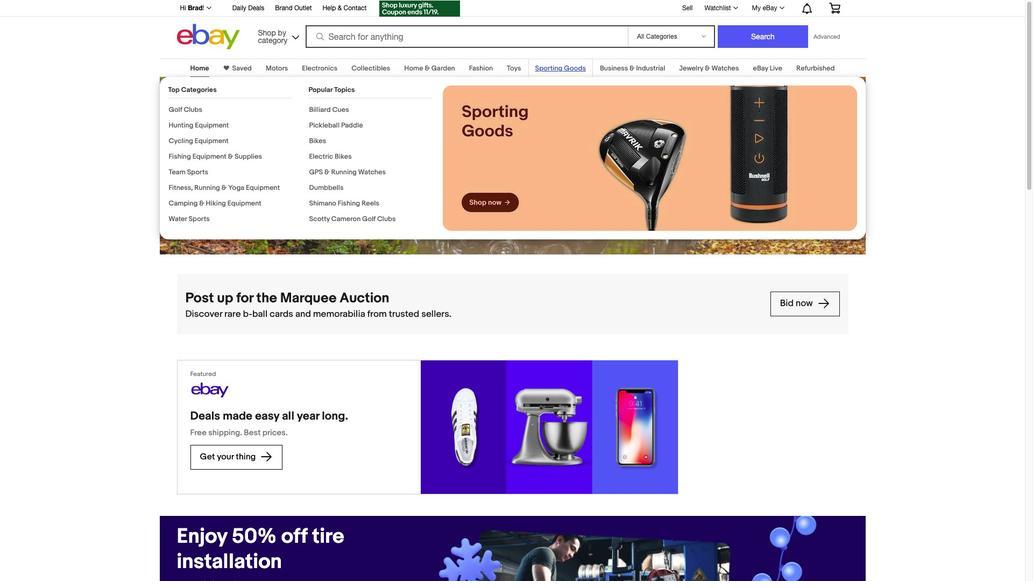 Task type: vqa. For each thing, say whether or not it's contained in the screenshot.
THE HUNTING
yes



Task type: locate. For each thing, give the bounding box(es) containing it.
atv
[[263, 85, 302, 110]]

watches
[[712, 64, 740, 73], [359, 168, 386, 177]]

sports for water sports
[[189, 215, 210, 223]]

now up hiking
[[220, 184, 238, 194]]

motors
[[266, 64, 288, 73]]

0 vertical spatial and
[[177, 152, 193, 164]]

running down electric bikes link
[[331, 168, 357, 177]]

your left thing
[[217, 452, 234, 463]]

running inside popular topics element
[[331, 168, 357, 177]]

sports right water
[[189, 215, 210, 223]]

1 vertical spatial running
[[195, 184, 220, 192]]

0 vertical spatial running
[[331, 168, 357, 177]]

1 vertical spatial now
[[796, 298, 813, 309]]

golf up hunting
[[169, 106, 182, 114]]

0 horizontal spatial bikes
[[309, 137, 326, 145]]

bid now link
[[771, 292, 840, 317]]

1 horizontal spatial fishing
[[338, 199, 360, 208]]

more.
[[196, 152, 221, 164]]

home left 'garden'
[[405, 64, 424, 73]]

home for home
[[190, 64, 209, 73]]

1 vertical spatial golf
[[362, 215, 376, 223]]

out
[[282, 110, 314, 136]]

scotty cameron golf clubs
[[309, 215, 396, 223]]

shop
[[258, 28, 276, 37]]

ebay
[[763, 4, 778, 12], [754, 64, 769, 73]]

sports up explore
[[187, 168, 208, 177]]

industrial
[[637, 64, 666, 73]]

0 horizontal spatial now
[[220, 184, 238, 194]]

clubs inside top categories element
[[184, 106, 202, 114]]

1 vertical spatial clubs
[[377, 215, 396, 223]]

deals made easy all year long. free shipping. best prices.
[[190, 410, 348, 438]]

team sports link
[[169, 168, 208, 177]]

get inside get your atv or utv kitted out begin adventures with cargo bags, tires, and more.
[[177, 85, 213, 110]]

1 horizontal spatial home
[[405, 64, 424, 73]]

marquee
[[280, 290, 337, 307]]

equipment down cycling equipment
[[193, 152, 227, 161]]

billiard cues
[[309, 106, 349, 114]]

cameron
[[332, 215, 361, 223]]

0 vertical spatial fishing
[[169, 152, 191, 161]]

0 vertical spatial sports
[[187, 168, 208, 177]]

home
[[190, 64, 209, 73], [405, 64, 424, 73]]

equipment for cycling
[[195, 137, 229, 145]]

main content
[[0, 52, 1026, 582]]

& right business on the top of the page
[[630, 64, 635, 73]]

bags,
[[306, 140, 331, 152]]

0 horizontal spatial clubs
[[184, 106, 202, 114]]

clubs inside popular topics element
[[377, 215, 396, 223]]

& inside popular topics element
[[325, 168, 330, 177]]

2 home from the left
[[405, 64, 424, 73]]

0 horizontal spatial watches
[[359, 168, 386, 177]]

None submit
[[718, 25, 809, 48]]

the
[[257, 290, 277, 307]]

shop by category banner
[[174, 0, 849, 52]]

cues
[[332, 106, 349, 114]]

& for gps & running watches
[[325, 168, 330, 177]]

fishing
[[169, 152, 191, 161], [338, 199, 360, 208]]

main content containing get your atv or utv kitted out
[[0, 52, 1026, 582]]

fitness,
[[169, 184, 193, 192]]

1 vertical spatial and
[[296, 309, 311, 320]]

cycling equipment link
[[169, 137, 229, 145]]

equipment up fishing equipment & supplies
[[195, 137, 229, 145]]

business & industrial
[[600, 64, 666, 73]]

billiard cues link
[[309, 106, 349, 114]]

clubs down reels
[[377, 215, 396, 223]]

electronics link
[[302, 64, 338, 73]]

0 vertical spatial your
[[217, 85, 259, 110]]

categories
[[181, 86, 217, 94]]

& right help
[[338, 4, 342, 12]]

& inside account navigation
[[338, 4, 342, 12]]

& for help & contact
[[338, 4, 342, 12]]

your for atv
[[217, 85, 259, 110]]

0 vertical spatial clubs
[[184, 106, 202, 114]]

1 horizontal spatial golf
[[362, 215, 376, 223]]

0 vertical spatial watches
[[712, 64, 740, 73]]

1 vertical spatial your
[[217, 452, 234, 463]]

ebay right my
[[763, 4, 778, 12]]

1 vertical spatial fishing
[[338, 199, 360, 208]]

cards
[[270, 309, 293, 320]]

trusted
[[389, 309, 420, 320]]

camping
[[169, 199, 198, 208]]

tire
[[312, 524, 344, 550]]

0 vertical spatial get
[[177, 85, 213, 110]]

and inside get your atv or utv kitted out begin adventures with cargo bags, tires, and more.
[[177, 152, 193, 164]]

installation
[[177, 550, 282, 575]]

equipment for hunting
[[195, 121, 229, 130]]

1 horizontal spatial now
[[796, 298, 813, 309]]

1 vertical spatial deals
[[190, 410, 220, 424]]

camping & hiking equipment link
[[169, 199, 262, 208]]

0 vertical spatial now
[[220, 184, 238, 194]]

shipping.
[[209, 428, 242, 438]]

my ebay link
[[747, 2, 790, 15]]

shimano fishing reels
[[309, 199, 380, 208]]

running up camping & hiking equipment link
[[195, 184, 220, 192]]

jewelry & watches link
[[680, 64, 740, 73]]

& left 'garden'
[[425, 64, 430, 73]]

my
[[753, 4, 761, 12]]

clubs
[[184, 106, 202, 114], [377, 215, 396, 223]]

brand outlet
[[275, 4, 312, 12]]

begin
[[177, 140, 203, 152]]

home up categories
[[190, 64, 209, 73]]

0 horizontal spatial fishing
[[169, 152, 191, 161]]

business
[[600, 64, 628, 73]]

goods
[[564, 64, 586, 73]]

popular
[[309, 86, 333, 94]]

0 horizontal spatial deals
[[190, 410, 220, 424]]

top
[[168, 86, 180, 94]]

golf
[[169, 106, 182, 114], [362, 215, 376, 223]]

help
[[323, 4, 336, 12]]

collectibles link
[[352, 64, 391, 73]]

fishing up the cameron
[[338, 199, 360, 208]]

& right gps
[[325, 168, 330, 177]]

and down begin
[[177, 152, 193, 164]]

your down saved link
[[217, 85, 259, 110]]

1 horizontal spatial deals
[[248, 4, 264, 12]]

ebay live link
[[754, 64, 783, 73]]

rare
[[225, 309, 241, 320]]

& left hiking
[[199, 199, 204, 208]]

now for explore
[[220, 184, 238, 194]]

0 vertical spatial ebay
[[763, 4, 778, 12]]

bikes up electric at top left
[[309, 137, 326, 145]]

jewelry & watches
[[680, 64, 740, 73]]

1 horizontal spatial clubs
[[377, 215, 396, 223]]

jewelry
[[680, 64, 704, 73]]

& right jewelry
[[705, 64, 711, 73]]

top categories element
[[168, 86, 292, 230]]

popular topics element
[[309, 86, 432, 230]]

0 vertical spatial deals
[[248, 4, 264, 12]]

0 horizontal spatial running
[[195, 184, 220, 192]]

ebay left live
[[754, 64, 769, 73]]

0 horizontal spatial home
[[190, 64, 209, 73]]

your inside get your atv or utv kitted out begin adventures with cargo bags, tires, and more.
[[217, 85, 259, 110]]

post up for the marquee auction link
[[185, 290, 762, 308]]

golf down reels
[[362, 215, 376, 223]]

made
[[223, 410, 253, 424]]

golf inside popular topics element
[[362, 215, 376, 223]]

deals up free
[[190, 410, 220, 424]]

now right bid
[[796, 298, 813, 309]]

ebay inside account navigation
[[763, 4, 778, 12]]

deals right daily
[[248, 4, 264, 12]]

golf clubs link
[[169, 106, 202, 114]]

hiking
[[206, 199, 226, 208]]

equipment down yoga
[[228, 199, 262, 208]]

1 home from the left
[[190, 64, 209, 73]]

running inside top categories element
[[195, 184, 220, 192]]

1 vertical spatial sports
[[189, 215, 210, 223]]

and down marquee on the left of the page
[[296, 309, 311, 320]]

none submit inside "shop by category" banner
[[718, 25, 809, 48]]

bikes down tires,
[[335, 152, 352, 161]]

watches inside popular topics element
[[359, 168, 386, 177]]

topics
[[334, 86, 355, 94]]

get your thing
[[200, 452, 258, 463]]

my ebay
[[753, 4, 778, 12]]

fishing down begin
[[169, 152, 191, 161]]

2 your from the top
[[217, 452, 234, 463]]

1 your from the top
[[217, 85, 259, 110]]

& for jewelry & watches
[[705, 64, 711, 73]]

camping & hiking equipment
[[169, 199, 262, 208]]

and
[[177, 152, 193, 164], [296, 309, 311, 320]]

0 horizontal spatial and
[[177, 152, 193, 164]]

1 horizontal spatial watches
[[712, 64, 740, 73]]

daily deals link
[[232, 3, 264, 15]]

0 vertical spatial golf
[[169, 106, 182, 114]]

1 horizontal spatial running
[[331, 168, 357, 177]]

1 vertical spatial watches
[[359, 168, 386, 177]]

watches right jewelry
[[712, 64, 740, 73]]

adventures
[[205, 140, 255, 152]]

watches up reels
[[359, 168, 386, 177]]

deals inside 'link'
[[248, 4, 264, 12]]

gps & running watches
[[309, 168, 386, 177]]

0 horizontal spatial golf
[[169, 106, 182, 114]]

shimano fishing reels link
[[309, 199, 380, 208]]

water sports
[[169, 215, 210, 223]]

get
[[177, 85, 213, 110], [200, 452, 215, 463]]

from
[[368, 309, 387, 320]]

& for business & industrial
[[630, 64, 635, 73]]

motors link
[[266, 64, 288, 73]]

clubs up hunting equipment link
[[184, 106, 202, 114]]

1 horizontal spatial and
[[296, 309, 311, 320]]

utv
[[177, 110, 217, 136]]

garden
[[432, 64, 455, 73]]

now for bid
[[796, 298, 813, 309]]

bid now
[[781, 298, 815, 309]]

equipment up cycling equipment
[[195, 121, 229, 130]]

paddle
[[341, 121, 363, 130]]

outlet
[[295, 4, 312, 12]]

1 vertical spatial get
[[200, 452, 215, 463]]

1 vertical spatial bikes
[[335, 152, 352, 161]]



Task type: describe. For each thing, give the bounding box(es) containing it.
hunting equipment link
[[169, 121, 229, 130]]

fashion
[[469, 64, 493, 73]]

get the coupon image
[[380, 1, 460, 17]]

sporting goods link
[[536, 64, 586, 73]]

account navigation
[[174, 0, 849, 18]]

0 vertical spatial bikes
[[309, 137, 326, 145]]

fishing inside popular topics element
[[338, 199, 360, 208]]

memorabilia
[[313, 309, 365, 320]]

1 horizontal spatial bikes
[[335, 152, 352, 161]]

discover
[[185, 309, 223, 320]]

easy
[[255, 410, 280, 424]]

ball
[[253, 309, 268, 320]]

and inside post up for the marquee auction discover rare b-ball cards and memorabilia from trusted sellers.
[[296, 309, 311, 320]]

fishing equipment & supplies
[[169, 152, 262, 161]]

watchlist link
[[699, 2, 743, 15]]

golf inside top categories element
[[169, 106, 182, 114]]

home for home & garden
[[405, 64, 424, 73]]

golf clubs
[[169, 106, 202, 114]]

1 vertical spatial ebay
[[754, 64, 769, 73]]

& for camping & hiking equipment
[[199, 199, 204, 208]]

brand
[[275, 4, 293, 12]]

team
[[169, 168, 186, 177]]

equipment right yoga
[[246, 184, 280, 192]]

contact
[[344, 4, 367, 12]]

year
[[297, 410, 320, 424]]

fashion link
[[469, 64, 493, 73]]

50%
[[232, 524, 277, 550]]

watchlist
[[705, 4, 732, 12]]

hunting equipment
[[169, 121, 229, 130]]

b-
[[243, 309, 253, 320]]

refurbished link
[[797, 64, 835, 73]]

free
[[190, 428, 207, 438]]

up
[[217, 290, 233, 307]]

shimano
[[309, 199, 336, 208]]

enjoy 50% off tire installation link
[[177, 524, 356, 575]]

bid
[[781, 298, 794, 309]]

dumbbells link
[[309, 184, 344, 192]]

electric
[[309, 152, 333, 161]]

reels
[[362, 199, 380, 208]]

saved
[[232, 64, 252, 73]]

advanced link
[[809, 26, 846, 47]]

water sports link
[[169, 215, 210, 223]]

fishing inside top categories element
[[169, 152, 191, 161]]

!
[[203, 4, 204, 12]]

for
[[236, 290, 254, 307]]

cargo
[[278, 140, 304, 152]]

Search for anything text field
[[307, 26, 626, 47]]

tires,
[[333, 140, 355, 152]]

post
[[185, 290, 214, 307]]

daily
[[232, 4, 247, 12]]

dumbbells
[[309, 184, 344, 192]]

top categories
[[168, 86, 217, 94]]

enjoy
[[177, 524, 227, 550]]

brand outlet link
[[275, 3, 312, 15]]

get for thing
[[200, 452, 215, 463]]

team sports
[[169, 168, 208, 177]]

pickleball
[[309, 121, 340, 130]]

sports for team sports
[[187, 168, 208, 177]]

explore now
[[187, 184, 240, 194]]

your shopping cart image
[[829, 3, 841, 13]]

long.
[[322, 410, 348, 424]]

auction
[[340, 290, 390, 307]]

brad
[[188, 4, 203, 12]]

by
[[278, 28, 286, 37]]

& for home & garden
[[425, 64, 430, 73]]

shop by category button
[[253, 24, 302, 47]]

best
[[244, 428, 261, 438]]

daily deals
[[232, 4, 264, 12]]

electric bikes
[[309, 152, 352, 161]]

pickleball paddle
[[309, 121, 363, 130]]

electronics
[[302, 64, 338, 73]]

kitted
[[221, 110, 278, 136]]

prices.
[[263, 428, 288, 438]]

billiard
[[309, 106, 331, 114]]

cycling equipment
[[169, 137, 229, 145]]

ebay live
[[754, 64, 783, 73]]

post up for the marquee auction discover rare b-ball cards and memorabilia from trusted sellers.
[[185, 290, 452, 320]]

deals inside deals made easy all year long. free shipping. best prices.
[[190, 410, 220, 424]]

business & industrial link
[[600, 64, 666, 73]]

enjoy 50% off tire installation
[[177, 524, 344, 575]]

toys
[[507, 64, 522, 73]]

sporting goods - shop now image
[[443, 86, 857, 231]]

get for atv
[[177, 85, 213, 110]]

& left yoga
[[222, 184, 227, 192]]

thing
[[236, 452, 256, 463]]

fitness, running & yoga equipment
[[169, 184, 280, 192]]

equipment for fishing
[[193, 152, 227, 161]]

scotty
[[309, 215, 330, 223]]

your for thing
[[217, 452, 234, 463]]

help & contact
[[323, 4, 367, 12]]

hunting
[[169, 121, 194, 130]]

gps
[[309, 168, 323, 177]]

all
[[282, 410, 294, 424]]

toys link
[[507, 64, 522, 73]]

& down adventures
[[228, 152, 233, 161]]

sellers.
[[422, 309, 452, 320]]

scotty cameron golf clubs link
[[309, 215, 396, 223]]

hi
[[180, 4, 186, 12]]



